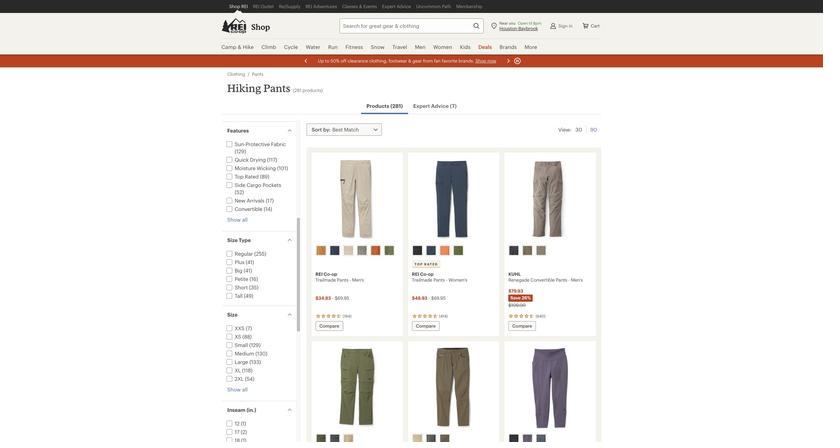 Task type: describe. For each thing, give the bounding box(es) containing it.
1 vertical spatial blue nights image
[[537, 435, 546, 443]]

- inside rei co-op trailmade pants - women's
[[446, 278, 448, 283]]

compare for - $69.95
[[320, 324, 339, 329]]

(52)
[[235, 189, 244, 195]]

open
[[518, 21, 528, 25]]

compare button for save 26%
[[509, 322, 536, 331]]

(88)
[[243, 334, 252, 340]]

(16)
[[250, 276, 258, 282]]

rei co-op trailmade pants - women's 0 image
[[412, 157, 496, 243]]

xs
[[235, 334, 241, 340]]

2 compare button from the left
[[412, 322, 440, 331]]

xl link
[[225, 368, 241, 374]]

1 vertical spatial burnt olive image
[[440, 435, 450, 443]]

co- for rei co-op trailmade pants - women's
[[420, 272, 428, 277]]

side cargo pockets link
[[225, 182, 281, 188]]

$79.93 save 26% $109.00
[[509, 289, 531, 308]]

protective
[[246, 141, 270, 147]]

outlet
[[261, 4, 274, 9]]

events
[[363, 4, 377, 9]]

men's inside rei co-op trailmade pants - men's
[[352, 278, 364, 283]]

large
[[235, 359, 248, 366]]

cycle
[[284, 44, 298, 50]]

short link
[[225, 285, 248, 291]]

1 woodland olive image from the left
[[385, 246, 394, 255]]

xxs link
[[225, 326, 245, 332]]

$69.95 for $48.93 - $69.95
[[431, 296, 446, 301]]

drying
[[250, 157, 266, 163]]

expert advice
[[382, 4, 411, 9]]

(130)
[[256, 351, 268, 357]]

$79.93
[[509, 289, 524, 294]]

women button
[[430, 39, 456, 55]]

50%
[[330, 58, 340, 64]]

run
[[328, 44, 338, 50]]

(35)
[[249, 285, 259, 291]]

tall
[[235, 293, 243, 299]]

show all button for xxs (7) xs (88) small (129) medium (130) large (133) xl (118) 2xl (54)
[[227, 387, 248, 394]]

(640)
[[536, 314, 546, 319]]

blue nights image
[[330, 246, 339, 255]]

clothing,
[[369, 58, 388, 64]]

rei co-op sahara convertible pants - women's 0 image
[[316, 346, 399, 432]]

wicking
[[257, 165, 276, 171]]

$109.00
[[509, 303, 526, 308]]

hiking
[[227, 82, 261, 94]]

8pm
[[533, 21, 542, 25]]

petite
[[235, 276, 248, 282]]

show all button for sun-protective fabric (129) quick drying (117) moisture wicking (101) top rated (89) side cargo pockets (52) new arrivals (17) convertible (14)
[[227, 217, 248, 224]]

0 vertical spatial blue nights image
[[427, 246, 436, 255]]

renegade
[[509, 278, 530, 283]]

12 link
[[225, 421, 240, 427]]

more
[[525, 44, 538, 50]]

group for rei co-op trailmade pants - women's 0 image
[[411, 244, 497, 258]]

1 horizontal spatial burnt olive image
[[523, 246, 532, 255]]

(14)
[[264, 206, 272, 212]]

xxs
[[235, 326, 245, 332]]

rei outlet
[[253, 4, 274, 9]]

birch brown image
[[317, 246, 326, 255]]

(133)
[[250, 359, 261, 366]]

uncommon path
[[416, 4, 451, 9]]

koal image
[[510, 246, 519, 255]]

group for kuhl renegade convertible pants - men's 0 image
[[507, 244, 593, 258]]

rated inside sun-protective fabric (129) quick drying (117) moisture wicking (101) top rated (89) side cargo pockets (52) new arrivals (17) convertible (14)
[[245, 174, 259, 180]]

pants inside rei co-op trailmade pants - men's
[[337, 278, 349, 283]]

stratus gray image
[[358, 246, 367, 255]]

moisture
[[235, 165, 256, 171]]

pause banner message scrolling image
[[514, 57, 522, 65]]

& for classes
[[359, 4, 362, 9]]

xl
[[235, 368, 241, 374]]

kids button
[[456, 39, 475, 55]]

inseam
[[227, 407, 246, 414]]

fan
[[434, 58, 441, 64]]

xxs (7) xs (88) small (129) medium (130) large (133) xl (118) 2xl (54)
[[235, 326, 268, 382]]

brands.
[[459, 58, 474, 64]]

show for xxs (7) xs (88) small (129) medium (130) large (133) xl (118) 2xl (54)
[[227, 387, 241, 393]]

next message image
[[505, 57, 512, 65]]

now
[[488, 58, 496, 64]]

gear
[[413, 58, 422, 64]]

favorite
[[442, 58, 458, 64]]

fabric
[[271, 141, 286, 147]]

arrivals
[[247, 198, 265, 204]]

off
[[341, 58, 347, 64]]

women
[[434, 44, 453, 50]]

size for size type
[[227, 237, 238, 243]]

kuhl renegade convertible pants - men's
[[509, 272, 583, 283]]

op for men's
[[332, 272, 337, 277]]

expert advice (7)
[[413, 103, 457, 109]]

(7) inside the xxs (7) xs (88) small (129) medium (130) large (133) xl (118) 2xl (54)
[[246, 326, 252, 332]]

expert advice link
[[380, 0, 414, 13]]

shop rei link
[[227, 0, 251, 13]]

all for convertible
[[242, 217, 248, 223]]

plus
[[235, 259, 245, 266]]

(194)
[[343, 314, 352, 319]]

deals button
[[475, 39, 496, 55]]

top inside sun-protective fabric (129) quick drying (117) moisture wicking (101) top rated (89) side cargo pockets (52) new arrivals (17) convertible (14)
[[235, 174, 244, 180]]

kuhl radikl pants - men's 0 image
[[412, 346, 496, 432]]

near
[[500, 21, 508, 25]]

xs link
[[225, 334, 241, 340]]

(1)
[[241, 421, 246, 427]]

rei adventures
[[306, 4, 337, 9]]

convertible inside 'kuhl renegade convertible pants - men's'
[[531, 278, 555, 283]]

promotional messages marquee
[[0, 55, 824, 68]]

you
[[509, 21, 516, 25]]

1 horizontal spatial rated
[[425, 263, 438, 267]]

inseam (in.)
[[227, 407, 256, 414]]

baybrook
[[519, 25, 538, 31]]

graystone image
[[523, 435, 532, 443]]

advice for expert advice (7)
[[431, 103, 449, 109]]

size for size
[[227, 312, 238, 318]]

group for rei co-op flash hybrid tights - women's 0 image
[[507, 433, 593, 443]]

black image for group related to rei co-op trailmade pants - women's 0 image
[[413, 246, 422, 255]]

12 (1) 17 (2)
[[235, 421, 247, 436]]

pants link
[[252, 71, 264, 77]]

shop link
[[251, 22, 270, 32]]

rei co-op flash hybrid tights - women's 0 image
[[509, 346, 592, 432]]

shop for shop
[[251, 22, 270, 31]]

rei for rei outlet
[[253, 4, 260, 9]]

(281)
[[391, 103, 403, 109]]

none search field inside shop banner
[[328, 18, 484, 33]]

membership link
[[454, 0, 485, 13]]

- inside rei co-op trailmade pants - men's
[[350, 278, 351, 283]]

big link
[[225, 268, 243, 274]]

rei co-op trailmade pants - women's
[[412, 272, 468, 283]]

group for the kuhl radikl pants - men's 0 image
[[411, 433, 497, 443]]

path
[[442, 4, 451, 9]]

17 link
[[225, 429, 240, 436]]

products (281) button
[[361, 99, 408, 114]]

compare button for - $69.95
[[316, 322, 343, 331]]

rei adventures link
[[303, 0, 340, 13]]

houston-
[[500, 25, 519, 31]]

top rated link
[[225, 174, 259, 180]]



Task type: locate. For each thing, give the bounding box(es) containing it.
1 horizontal spatial $69.95
[[431, 296, 446, 301]]

(41) right plus
[[246, 259, 254, 266]]

compare down '$34.83 - $69.95' at the bottom of page
[[320, 324, 339, 329]]

2 horizontal spatial &
[[408, 58, 411, 64]]

black image left graystone image in the bottom of the page
[[510, 435, 519, 443]]

re/supply
[[279, 4, 301, 9]]

moisture wicking link
[[225, 165, 276, 171]]

compare down $109.00
[[513, 324, 533, 329]]

farro image
[[344, 435, 353, 443]]

(255)
[[254, 251, 266, 257]]

0 horizontal spatial compare button
[[316, 322, 343, 331]]

0 horizontal spatial (129)
[[235, 148, 246, 155]]

blue nights image right graystone image in the bottom of the page
[[537, 435, 546, 443]]

1 show all from the top
[[227, 217, 248, 223]]

rei co-op trailmade pants - men's 0 image
[[316, 157, 399, 243]]

1 vertical spatial convertible
[[531, 278, 555, 283]]

compare for save 26%
[[513, 324, 533, 329]]

1 horizontal spatial black image
[[510, 435, 519, 443]]

1 horizontal spatial (7)
[[450, 103, 457, 109]]

compare button
[[316, 322, 343, 331], [412, 322, 440, 331], [509, 322, 536, 331]]

burnt olive image right koal image
[[523, 246, 532, 255]]

0 horizontal spatial co-
[[324, 272, 332, 277]]

products (281)
[[367, 103, 403, 109]]

more button
[[521, 39, 542, 55]]

rated up rei co-op trailmade pants - women's
[[425, 263, 438, 267]]

khaki image
[[537, 246, 546, 255]]

black image for group corresponding to rei co-op flash hybrid tights - women's 0 image
[[510, 435, 519, 443]]

show all down the 2xl
[[227, 387, 248, 393]]

26%
[[522, 295, 531, 301]]

0 vertical spatial size
[[227, 237, 238, 243]]

0 horizontal spatial copper clay image
[[371, 246, 380, 255]]

pants inside 'kuhl renegade convertible pants - men's'
[[556, 278, 568, 283]]

top up rei co-op trailmade pants - women's
[[415, 263, 423, 267]]

1 vertical spatial top
[[415, 263, 423, 267]]

& for camp
[[238, 44, 242, 50]]

2 op from the left
[[428, 272, 434, 277]]

copper clay image up rei co-op trailmade pants - women's
[[440, 246, 450, 255]]

expert for expert advice (7)
[[413, 103, 430, 109]]

classes & events link
[[340, 0, 380, 13]]

copper clay image right stratus gray 'icon'
[[371, 246, 380, 255]]

show for sun-protective fabric (129) quick drying (117) moisture wicking (101) top rated (89) side cargo pockets (52) new arrivals (17) convertible (14)
[[227, 217, 241, 223]]

0 horizontal spatial shop
[[229, 4, 240, 9]]

- inside 'kuhl renegade convertible pants - men's'
[[569, 278, 570, 283]]

0 horizontal spatial convertible
[[235, 206, 263, 212]]

rated
[[245, 174, 259, 180], [425, 263, 438, 267]]

0 vertical spatial (129)
[[235, 148, 246, 155]]

burnt olive image right carbon 'image' at the right
[[440, 435, 450, 443]]

shop left the now
[[475, 58, 486, 64]]

size inside dropdown button
[[227, 312, 238, 318]]

men
[[415, 44, 426, 50]]

None search field
[[328, 18, 484, 33]]

trailmade for rei co-op trailmade pants - women's
[[412, 278, 433, 283]]

burnt olive image
[[523, 246, 532, 255], [440, 435, 450, 443]]

2 co- from the left
[[420, 272, 428, 277]]

0 horizontal spatial expert
[[382, 4, 396, 9]]

0 horizontal spatial (7)
[[246, 326, 252, 332]]

rei outlet link
[[251, 0, 277, 13]]

uncommon
[[416, 4, 441, 9]]

1 horizontal spatial trailmade
[[412, 278, 433, 283]]

convertible inside sun-protective fabric (129) quick drying (117) moisture wicking (101) top rated (89) side cargo pockets (52) new arrivals (17) convertible (14)
[[235, 206, 263, 212]]

fossil image
[[413, 435, 422, 443]]

1 co- from the left
[[324, 272, 332, 277]]

1 trailmade from the left
[[316, 278, 336, 283]]

group for rei co-op trailmade pants - men's 0 image
[[314, 244, 400, 258]]

(49)
[[244, 293, 253, 299]]

pants inside rei co-op trailmade pants - women's
[[434, 278, 445, 283]]

rated down 'moisture wicking' link
[[245, 174, 259, 180]]

op inside rei co-op trailmade pants - men's
[[332, 272, 337, 277]]

0 horizontal spatial $69.95
[[335, 296, 349, 301]]

op down top rated
[[428, 272, 434, 277]]

men button
[[411, 39, 430, 55]]

0 horizontal spatial trailmade
[[316, 278, 336, 283]]

run button
[[324, 39, 342, 55]]

group
[[314, 244, 400, 258], [411, 244, 497, 258], [507, 244, 593, 258], [314, 433, 400, 443], [411, 433, 497, 443], [507, 433, 593, 443]]

(7) inside button
[[450, 103, 457, 109]]

2 size from the top
[[227, 312, 238, 318]]

2 all from the top
[[242, 387, 248, 393]]

co- up $34.83
[[324, 272, 332, 277]]

shop down rei outlet link
[[251, 22, 270, 31]]

rei down birch brown image on the bottom left of the page
[[316, 272, 323, 277]]

1 copper clay image from the left
[[371, 246, 380, 255]]

sun-
[[235, 141, 246, 147]]

0 vertical spatial top
[[235, 174, 244, 180]]

co- down top rated
[[420, 272, 428, 277]]

hiking pants (281 products)
[[227, 82, 323, 94]]

1 vertical spatial &
[[238, 44, 242, 50]]

$69.95 right $48.93
[[431, 296, 446, 301]]

show all
[[227, 217, 248, 223], [227, 387, 248, 393]]

3 compare from the left
[[513, 324, 533, 329]]

$34.83
[[316, 296, 331, 301]]

view:
[[559, 127, 572, 133]]

medium link
[[225, 351, 254, 357]]

cycle button
[[280, 39, 302, 55]]

big
[[235, 268, 243, 274]]

woodland olive image right stratus gray 'icon'
[[385, 246, 394, 255]]

(281
[[293, 88, 302, 93]]

show
[[227, 217, 241, 223], [227, 387, 241, 393]]

2 show all button from the top
[[227, 387, 248, 394]]

1 vertical spatial (129)
[[249, 342, 261, 349]]

1 vertical spatial black image
[[510, 435, 519, 443]]

2 horizontal spatial compare button
[[509, 322, 536, 331]]

1 horizontal spatial op
[[428, 272, 434, 277]]

asphalt image
[[330, 435, 339, 443]]

travel button
[[389, 39, 411, 55]]

1 vertical spatial rated
[[425, 263, 438, 267]]

0 horizontal spatial advice
[[397, 4, 411, 9]]

women's
[[449, 278, 468, 283]]

size up xxs link
[[227, 312, 238, 318]]

near you open til 8pm houston-baybrook
[[500, 21, 542, 31]]

rei co-op, go to rei.com home page image
[[222, 18, 246, 34]]

deals
[[479, 44, 492, 50]]

1 show from the top
[[227, 217, 241, 223]]

2 show from the top
[[227, 387, 241, 393]]

all down (54)
[[242, 387, 248, 393]]

0 horizontal spatial black image
[[413, 246, 422, 255]]

0 horizontal spatial op
[[332, 272, 337, 277]]

cart link
[[578, 18, 604, 34]]

all for 2xl
[[242, 387, 248, 393]]

expert right (281)
[[413, 103, 430, 109]]

rei down top rated
[[412, 272, 419, 277]]

2 horizontal spatial shop
[[475, 58, 486, 64]]

0 horizontal spatial men's
[[352, 278, 364, 283]]

& inside dropdown button
[[238, 44, 242, 50]]

trailmade inside rei co-op trailmade pants - women's
[[412, 278, 433, 283]]

pants
[[252, 71, 264, 77], [264, 82, 291, 94], [337, 278, 349, 283], [434, 278, 445, 283], [556, 278, 568, 283]]

2 copper clay image from the left
[[440, 246, 450, 255]]

shop for shop rei
[[229, 4, 240, 9]]

co- for rei co-op trailmade pants - men's
[[324, 272, 332, 277]]

(2)
[[241, 429, 247, 436]]

0 vertical spatial &
[[359, 4, 362, 9]]

1 $69.95 from the left
[[335, 296, 349, 301]]

size inside "dropdown button"
[[227, 237, 238, 243]]

1 horizontal spatial compare
[[416, 324, 436, 329]]

0 vertical spatial show all button
[[227, 217, 248, 224]]

size left type
[[227, 237, 238, 243]]

1 horizontal spatial co-
[[420, 272, 428, 277]]

rei for rei co-op trailmade pants - women's
[[412, 272, 419, 277]]

0 horizontal spatial &
[[238, 44, 242, 50]]

$69.95 for $34.83 - $69.95
[[335, 296, 349, 301]]

0 vertical spatial black image
[[413, 246, 422, 255]]

Search for great gear & clothing text field
[[340, 18, 484, 33]]

expert inside expert advice (7) button
[[413, 103, 430, 109]]

search image
[[473, 22, 481, 30]]

show all down convertible link
[[227, 217, 248, 223]]

2 woodland olive image from the left
[[454, 246, 463, 255]]

0 vertical spatial all
[[242, 217, 248, 223]]

1 vertical spatial all
[[242, 387, 248, 393]]

show down convertible link
[[227, 217, 241, 223]]

army cot green image
[[317, 435, 326, 443]]

rei for rei adventures
[[306, 4, 312, 9]]

1 compare from the left
[[320, 324, 339, 329]]

classes
[[342, 4, 358, 9]]

0 vertical spatial rated
[[245, 174, 259, 180]]

0 horizontal spatial burnt olive image
[[440, 435, 450, 443]]

1 horizontal spatial advice
[[431, 103, 449, 109]]

footwear
[[389, 58, 407, 64]]

1 horizontal spatial woodland olive image
[[454, 246, 463, 255]]

regular (255) plus (41) big (41) petite (16) short (35) tall (49)
[[235, 251, 266, 299]]

hike
[[243, 44, 254, 50]]

clothing link
[[227, 71, 245, 77]]

2 vertical spatial shop
[[475, 58, 486, 64]]

trailmade
[[316, 278, 336, 283], [412, 278, 433, 283]]

group for rei co-op sahara convertible pants - women's 0 "image"
[[314, 433, 400, 443]]

men's inside 'kuhl renegade convertible pants - men's'
[[571, 278, 583, 283]]

1 horizontal spatial convertible
[[531, 278, 555, 283]]

(117)
[[267, 157, 277, 163]]

op down blue nights icon
[[332, 272, 337, 277]]

til
[[529, 21, 532, 25]]

up
[[318, 58, 324, 64]]

blue nights image
[[427, 246, 436, 255], [537, 435, 546, 443]]

compare button down (194)
[[316, 322, 343, 331]]

co- inside rei co-op trailmade pants - women's
[[420, 272, 428, 277]]

advice inside expert advice link
[[397, 4, 411, 9]]

0 horizontal spatial compare
[[320, 324, 339, 329]]

plus link
[[225, 259, 245, 266]]

snow button
[[367, 39, 389, 55]]

30
[[576, 127, 583, 133]]

classes & events
[[342, 4, 377, 9]]

cart
[[591, 23, 600, 28]]

products
[[367, 103, 390, 109]]

expert inside expert advice link
[[382, 4, 396, 9]]

rei inside rei co-op trailmade pants - women's
[[412, 272, 419, 277]]

2 vertical spatial &
[[408, 58, 411, 64]]

features
[[227, 128, 249, 134]]

2 $69.95 from the left
[[431, 296, 446, 301]]

sun-protective fabric link
[[225, 141, 286, 147]]

co- inside rei co-op trailmade pants - men's
[[324, 272, 332, 277]]

products)
[[303, 88, 323, 93]]

90 link
[[591, 126, 597, 134]]

convertible down new arrivals link at the left of the page
[[235, 206, 263, 212]]

side
[[235, 182, 245, 188]]

op
[[332, 272, 337, 277], [428, 272, 434, 277]]

all down convertible link
[[242, 217, 248, 223]]

kuhl
[[509, 272, 521, 277]]

0 vertical spatial advice
[[397, 4, 411, 9]]

1 op from the left
[[332, 272, 337, 277]]

top up the side
[[235, 174, 244, 180]]

1 vertical spatial size
[[227, 312, 238, 318]]

0 vertical spatial (41)
[[246, 259, 254, 266]]

advice inside expert advice (7) button
[[431, 103, 449, 109]]

0 vertical spatial show
[[227, 217, 241, 223]]

(41) right big
[[244, 268, 252, 274]]

rei for rei co-op trailmade pants - men's
[[316, 272, 323, 277]]

top rated
[[415, 263, 438, 267]]

& left hike
[[238, 44, 242, 50]]

1 horizontal spatial compare button
[[412, 322, 440, 331]]

0 vertical spatial show all
[[227, 217, 248, 223]]

size type button
[[222, 232, 297, 249]]

(129) up (130)
[[249, 342, 261, 349]]

climb
[[262, 44, 276, 50]]

(101)
[[277, 165, 288, 171]]

none field inside shop banner
[[340, 18, 484, 33]]

rei left adventures
[[306, 4, 312, 9]]

1 vertical spatial expert
[[413, 103, 430, 109]]

adventures
[[313, 4, 337, 9]]

2 show all from the top
[[227, 387, 248, 393]]

blue nights image up top rated
[[427, 246, 436, 255]]

show down 2xl link
[[227, 387, 241, 393]]

1 show all button from the top
[[227, 217, 248, 224]]

0 vertical spatial convertible
[[235, 206, 263, 212]]

0 vertical spatial (7)
[[450, 103, 457, 109]]

0 horizontal spatial blue nights image
[[427, 246, 436, 255]]

small link
[[225, 342, 248, 349]]

shop inside 'shop rei' link
[[229, 4, 240, 9]]

2 men's from the left
[[571, 278, 583, 283]]

1 horizontal spatial shop
[[251, 22, 270, 31]]

brands button
[[496, 39, 521, 55]]

rei left outlet
[[253, 4, 260, 9]]

sun-protective fabric (129) quick drying (117) moisture wicking (101) top rated (89) side cargo pockets (52) new arrivals (17) convertible (14)
[[235, 141, 288, 212]]

1 horizontal spatial copper clay image
[[440, 246, 450, 255]]

& inside promotional messages marquee
[[408, 58, 411, 64]]

1 vertical spatial shop
[[251, 22, 270, 31]]

show all button down the 2xl
[[227, 387, 248, 394]]

in
[[569, 23, 573, 28]]

compare button down (640)
[[509, 322, 536, 331]]

short
[[235, 285, 248, 291]]

mushroom taupe image
[[344, 246, 353, 255]]

0 horizontal spatial rated
[[245, 174, 259, 180]]

show all for 2xl
[[227, 387, 248, 393]]

shop up 'rei co-op, go to rei.com home page' image
[[229, 4, 240, 9]]

1 vertical spatial advice
[[431, 103, 449, 109]]

2 trailmade from the left
[[412, 278, 433, 283]]

rei inside rei co-op trailmade pants - men's
[[316, 272, 323, 277]]

& left events
[[359, 4, 362, 9]]

1 horizontal spatial &
[[359, 4, 362, 9]]

shop banner
[[0, 0, 824, 55]]

expert right events
[[382, 4, 396, 9]]

1 vertical spatial (7)
[[246, 326, 252, 332]]

$48.93
[[412, 296, 428, 301]]

1 horizontal spatial men's
[[571, 278, 583, 283]]

2 compare from the left
[[416, 324, 436, 329]]

3 compare button from the left
[[509, 322, 536, 331]]

trailmade inside rei co-op trailmade pants - men's
[[316, 278, 336, 283]]

black image up top rated
[[413, 246, 422, 255]]

climb button
[[258, 39, 280, 55]]

1 horizontal spatial top
[[415, 263, 423, 267]]

show all button
[[227, 217, 248, 224], [227, 387, 248, 394]]

fitness
[[346, 44, 363, 50]]

2 horizontal spatial compare
[[513, 324, 533, 329]]

rei left rei outlet
[[241, 4, 248, 9]]

1 vertical spatial show all button
[[227, 387, 248, 394]]

trailmade up $34.83
[[316, 278, 336, 283]]

black image
[[413, 246, 422, 255], [510, 435, 519, 443]]

1 horizontal spatial (129)
[[249, 342, 261, 349]]

& left 'gear'
[[408, 58, 411, 64]]

convertible right renegade
[[531, 278, 555, 283]]

rei co-op trailmade pants - men's
[[316, 272, 364, 283]]

0 horizontal spatial top
[[235, 174, 244, 180]]

1 horizontal spatial blue nights image
[[537, 435, 546, 443]]

1 compare button from the left
[[316, 322, 343, 331]]

$69.95 right $34.83
[[335, 296, 349, 301]]

(89)
[[260, 174, 270, 180]]

camp & hike button
[[222, 39, 258, 55]]

expert for expert advice
[[382, 4, 396, 9]]

quick
[[235, 157, 249, 163]]

woodland olive image up women's
[[454, 246, 463, 255]]

pockets
[[263, 182, 281, 188]]

trailmade down top rated
[[412, 278, 433, 283]]

0 vertical spatial expert
[[382, 4, 396, 9]]

1 vertical spatial show
[[227, 387, 241, 393]]

1 vertical spatial show all
[[227, 387, 248, 393]]

1 vertical spatial (41)
[[244, 268, 252, 274]]

0 horizontal spatial woodland olive image
[[385, 246, 394, 255]]

shop inside promotional messages marquee
[[475, 58, 486, 64]]

op for women's
[[428, 272, 434, 277]]

(129) inside the xxs (7) xs (88) small (129) medium (130) large (133) xl (118) 2xl (54)
[[249, 342, 261, 349]]

show all for convertible
[[227, 217, 248, 223]]

0 vertical spatial burnt olive image
[[523, 246, 532, 255]]

op inside rei co-op trailmade pants - women's
[[428, 272, 434, 277]]

1 all from the top
[[242, 217, 248, 223]]

0 vertical spatial shop
[[229, 4, 240, 9]]

(129) down sun-
[[235, 148, 246, 155]]

sign in link
[[547, 19, 576, 32]]

uncommon path link
[[414, 0, 454, 13]]

show all button down convertible link
[[227, 217, 248, 224]]

previous message image
[[302, 57, 310, 65]]

None field
[[340, 18, 484, 33]]

1 size from the top
[[227, 237, 238, 243]]

copper clay image
[[371, 246, 380, 255], [440, 246, 450, 255]]

compare button down "(414)"
[[412, 322, 440, 331]]

kuhl renegade convertible pants - men's 0 image
[[509, 157, 592, 243]]

petite link
[[225, 276, 248, 282]]

1 horizontal spatial expert
[[413, 103, 430, 109]]

carbon image
[[427, 435, 436, 443]]

trailmade for rei co-op trailmade pants - men's
[[316, 278, 336, 283]]

woodland olive image
[[385, 246, 394, 255], [454, 246, 463, 255]]

(41)
[[246, 259, 254, 266], [244, 268, 252, 274]]

advice for expert advice
[[397, 4, 411, 9]]

sign
[[559, 23, 568, 28]]

(129) inside sun-protective fabric (129) quick drying (117) moisture wicking (101) top rated (89) side cargo pockets (52) new arrivals (17) convertible (14)
[[235, 148, 246, 155]]

90
[[591, 127, 597, 133]]

1 men's from the left
[[352, 278, 364, 283]]

compare down $48.93 - $69.95
[[416, 324, 436, 329]]



Task type: vqa. For each thing, say whether or not it's contained in the screenshot.


